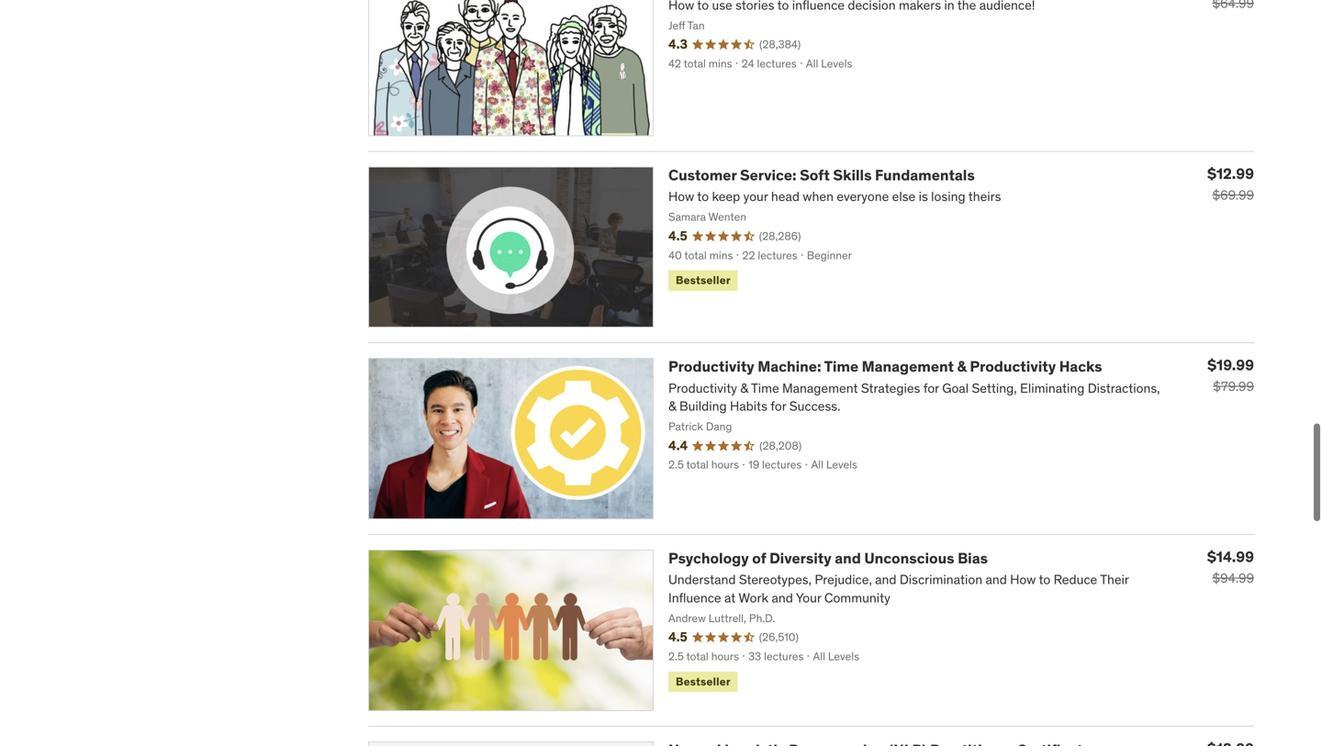 Task type: locate. For each thing, give the bounding box(es) containing it.
skills
[[833, 166, 872, 184]]

1 horizontal spatial productivity
[[970, 357, 1056, 376]]

service:
[[740, 166, 797, 184]]

productivity right &
[[970, 357, 1056, 376]]

$14.99 $94.99
[[1207, 548, 1254, 587]]

customer
[[668, 166, 737, 184]]

customer service: soft skills fundamentals
[[668, 166, 975, 184]]

diversity
[[769, 549, 831, 568]]

time
[[824, 357, 859, 376]]

$19.99
[[1207, 356, 1254, 375]]

customer service: soft skills fundamentals link
[[668, 166, 975, 184]]

productivity left machine: on the right
[[668, 357, 754, 376]]

unconscious
[[864, 549, 954, 568]]

management
[[862, 357, 954, 376]]

machine:
[[758, 357, 821, 376]]

$12.99
[[1207, 164, 1254, 183]]

hacks
[[1059, 357, 1102, 376]]

productivity
[[668, 357, 754, 376], [970, 357, 1056, 376]]

$12.99 $69.99
[[1207, 164, 1254, 203]]

0 horizontal spatial productivity
[[668, 357, 754, 376]]

&
[[957, 357, 967, 376]]

productivity machine: time management & productivity hacks link
[[668, 357, 1102, 376]]

and
[[835, 549, 861, 568]]

psychology of diversity and unconscious bias
[[668, 549, 988, 568]]



Task type: describe. For each thing, give the bounding box(es) containing it.
psychology of diversity and unconscious bias link
[[668, 549, 988, 568]]

$79.99
[[1213, 378, 1254, 395]]

bias
[[958, 549, 988, 568]]

psychology
[[668, 549, 749, 568]]

2 productivity from the left
[[970, 357, 1056, 376]]

$94.99
[[1212, 570, 1254, 587]]

of
[[752, 549, 766, 568]]

$14.99
[[1207, 548, 1254, 567]]

fundamentals
[[875, 166, 975, 184]]

1 productivity from the left
[[668, 357, 754, 376]]

$19.99 $79.99
[[1207, 356, 1254, 395]]

productivity machine: time management & productivity hacks
[[668, 357, 1102, 376]]

$69.99
[[1212, 187, 1254, 203]]

soft
[[800, 166, 830, 184]]



Task type: vqa. For each thing, say whether or not it's contained in the screenshot.
10. in the right of the page
no



